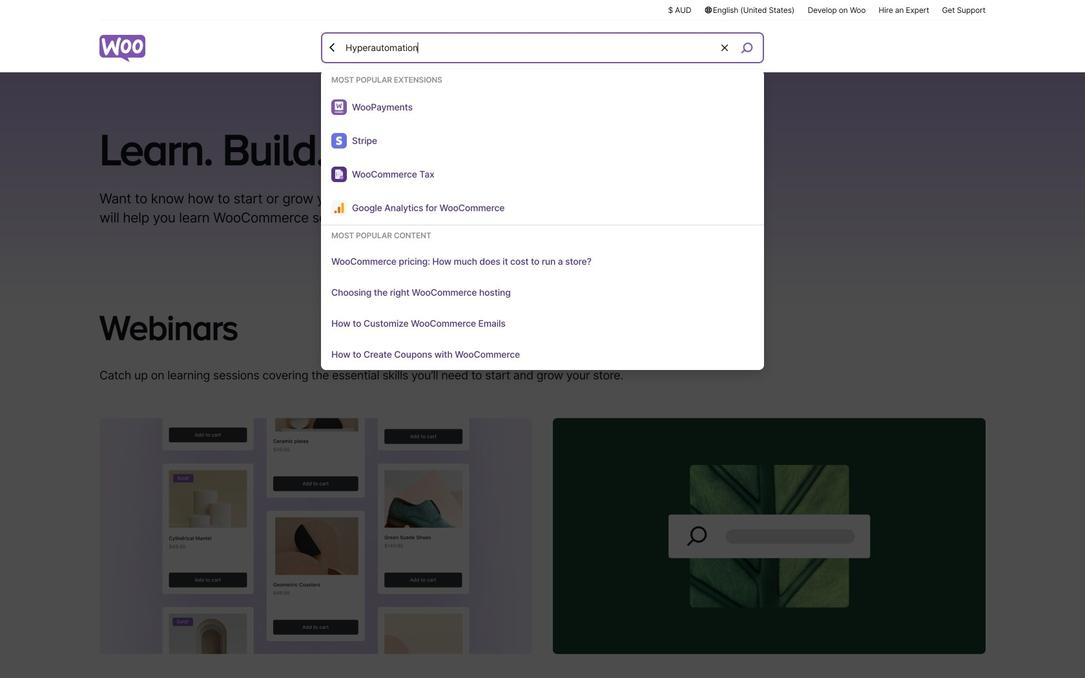 Task type: describe. For each thing, give the bounding box(es) containing it.
1 group from the top
[[321, 75, 764, 226]]

2 group from the top
[[321, 231, 764, 370]]



Task type: vqa. For each thing, say whether or not it's contained in the screenshot.
Open account menu "ICON"
no



Task type: locate. For each thing, give the bounding box(es) containing it.
None search field
[[321, 32, 764, 370]]

close search image
[[326, 41, 339, 54]]

1 vertical spatial group
[[321, 231, 764, 370]]

group
[[321, 75, 764, 226], [321, 231, 764, 370]]

list box
[[321, 75, 764, 370]]

Find extensions, themes, guides, and more… search field
[[342, 34, 720, 61]]

0 vertical spatial group
[[321, 75, 764, 226]]



